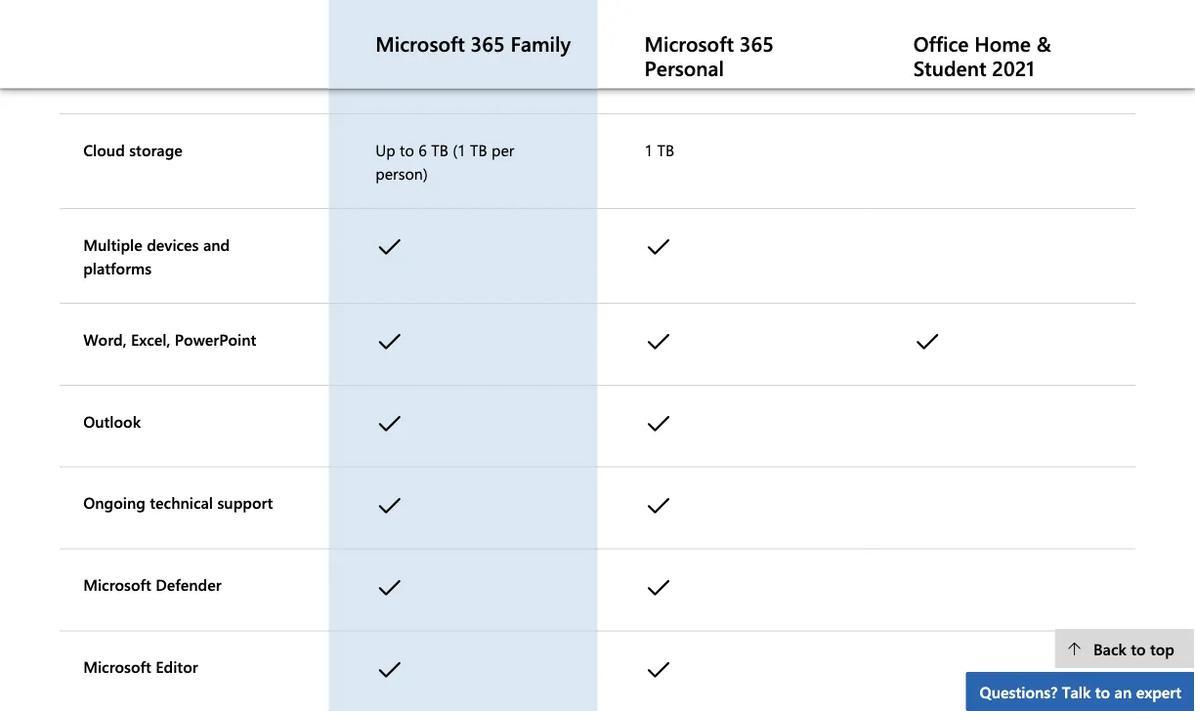 Task type: locate. For each thing, give the bounding box(es) containing it.
and
[[203, 234, 230, 255]]

included image for microsoft defender
[[645, 571, 680, 610]]

to left top
[[1131, 638, 1146, 659]]

1-6
[[376, 68, 399, 89]]

powerpoint
[[175, 329, 256, 350]]

to inside up to 6 tb (1 tb per person)
[[400, 139, 414, 160]]

2 horizontal spatial to
[[1131, 638, 1146, 659]]

back to top link
[[1055, 630, 1196, 669]]

365 for family
[[471, 30, 505, 57]]

1 horizontal spatial 6
[[419, 139, 427, 160]]

1 vertical spatial to
[[1131, 638, 1146, 659]]

0 horizontal spatial tb
[[431, 139, 449, 160]]

1 for 1
[[645, 68, 653, 89]]

365
[[471, 30, 505, 57], [740, 30, 774, 57]]

personal
[[645, 54, 724, 82]]

support
[[217, 493, 273, 514]]

back to top
[[1094, 638, 1175, 659]]

1 horizontal spatial 365
[[740, 30, 774, 57]]

365 right personal at the top of the page
[[740, 30, 774, 57]]

microsoft for microsoft 365 personal
[[645, 30, 734, 57]]

questions?
[[980, 681, 1058, 702]]

microsoft
[[376, 30, 465, 57], [645, 30, 734, 57], [83, 575, 151, 596], [83, 657, 151, 678]]

365 inside microsoft 365 personal
[[740, 30, 774, 57]]

accounts
[[165, 68, 228, 89]]

cloud
[[83, 139, 125, 160]]

up to 6 tb (1 tb per person)
[[376, 139, 515, 184]]

pc
[[926, 68, 945, 89]]

questions? talk to an expert button
[[966, 673, 1196, 712]]

multiple devices and platforms
[[83, 234, 230, 279]]

2 vertical spatial to
[[1096, 681, 1111, 702]]

included image
[[376, 326, 411, 364], [645, 326, 680, 364], [645, 408, 680, 446], [645, 571, 680, 610], [376, 653, 411, 691]]

included image for outlook
[[645, 408, 680, 446]]

1 for 1 pc or mac
[[914, 68, 922, 89]]

number
[[83, 68, 142, 89]]

1 365 from the left
[[471, 30, 505, 57]]

1 pc or mac
[[914, 68, 997, 89]]

0 horizontal spatial 365
[[471, 30, 505, 57]]

microsoft for microsoft editor
[[83, 657, 151, 678]]

6 up up
[[390, 68, 399, 89]]

365 for personal
[[740, 30, 774, 57]]

editor
[[156, 657, 198, 678]]

microsoft for microsoft 365 family
[[376, 30, 465, 57]]

1 left pc
[[914, 68, 922, 89]]

1 for 1 tb
[[645, 139, 653, 160]]

tb left (1
[[431, 139, 449, 160]]

of
[[146, 68, 161, 89]]

6
[[390, 68, 399, 89], [419, 139, 427, 160]]

to right up
[[400, 139, 414, 160]]

office home & student 2021
[[914, 30, 1052, 82]]

family
[[511, 30, 571, 57]]

1 vertical spatial 6
[[419, 139, 427, 160]]

2 horizontal spatial tb
[[657, 139, 675, 160]]

1 horizontal spatial tb
[[470, 139, 487, 160]]

tb down personal at the top of the page
[[657, 139, 675, 160]]

0 horizontal spatial to
[[400, 139, 414, 160]]

0 vertical spatial to
[[400, 139, 414, 160]]

1 down personal at the top of the page
[[645, 139, 653, 160]]

to
[[400, 139, 414, 160], [1131, 638, 1146, 659], [1096, 681, 1111, 702]]

0 horizontal spatial 6
[[390, 68, 399, 89]]

to left an
[[1096, 681, 1111, 702]]

1 up 1 tb
[[645, 68, 653, 89]]

2 365 from the left
[[740, 30, 774, 57]]

devices
[[147, 234, 199, 255]]

technical
[[150, 493, 213, 514]]

microsoft for microsoft defender
[[83, 575, 151, 596]]

365 left family
[[471, 30, 505, 57]]

student
[[914, 54, 987, 82]]

back
[[1094, 638, 1127, 659]]

cloud storage
[[83, 139, 183, 160]]

tb
[[431, 139, 449, 160], [470, 139, 487, 160], [657, 139, 675, 160]]

multiple
[[83, 234, 142, 255]]

included image
[[376, 231, 411, 269], [645, 231, 680, 269], [914, 326, 949, 364], [376, 408, 411, 446], [376, 490, 411, 528], [645, 490, 680, 528], [376, 571, 411, 610], [645, 653, 680, 691]]

6 up person)
[[419, 139, 427, 160]]

1
[[645, 68, 653, 89], [914, 68, 922, 89], [645, 139, 653, 160]]

tb right (1
[[470, 139, 487, 160]]

microsoft inside microsoft 365 personal
[[645, 30, 734, 57]]

1 horizontal spatial to
[[1096, 681, 1111, 702]]

mac
[[968, 68, 997, 89]]



Task type: vqa. For each thing, say whether or not it's contained in the screenshot.
For Schools
no



Task type: describe. For each thing, give the bounding box(es) containing it.
&
[[1037, 30, 1052, 57]]

(1
[[453, 139, 466, 160]]

3 tb from the left
[[657, 139, 675, 160]]

ongoing technical support
[[83, 493, 273, 514]]

1 tb from the left
[[431, 139, 449, 160]]

office
[[914, 30, 969, 57]]

0 vertical spatial 6
[[390, 68, 399, 89]]

microsoft 365 personal
[[645, 30, 774, 82]]

an
[[1115, 681, 1132, 702]]

or
[[949, 68, 964, 89]]

to for up
[[400, 139, 414, 160]]

microsoft editor
[[83, 657, 198, 678]]

to inside dropdown button
[[1096, 681, 1111, 702]]

per
[[492, 139, 515, 160]]

ongoing
[[83, 493, 146, 514]]

outlook
[[83, 411, 141, 432]]

defender
[[156, 575, 222, 596]]

number of accounts
[[83, 68, 228, 89]]

expert
[[1137, 681, 1182, 702]]

2021
[[993, 54, 1035, 82]]

1 tb
[[645, 139, 675, 160]]

up
[[376, 139, 396, 160]]

excel,
[[131, 329, 170, 350]]

2 tb from the left
[[470, 139, 487, 160]]

6 inside up to 6 tb (1 tb per person)
[[419, 139, 427, 160]]

home
[[975, 30, 1031, 57]]

word, excel, powerpoint
[[83, 329, 256, 350]]

1-
[[376, 68, 390, 89]]

microsoft defender
[[83, 575, 222, 596]]

questions? talk to an expert
[[980, 681, 1182, 702]]

to for back
[[1131, 638, 1146, 659]]

storage
[[129, 139, 183, 160]]

top
[[1151, 638, 1175, 659]]

platforms
[[83, 258, 152, 279]]

included image for word, excel, powerpoint
[[645, 326, 680, 364]]

talk
[[1062, 681, 1091, 702]]

microsoft 365 family
[[376, 30, 571, 57]]

word,
[[83, 329, 127, 350]]

person)
[[376, 163, 428, 184]]



